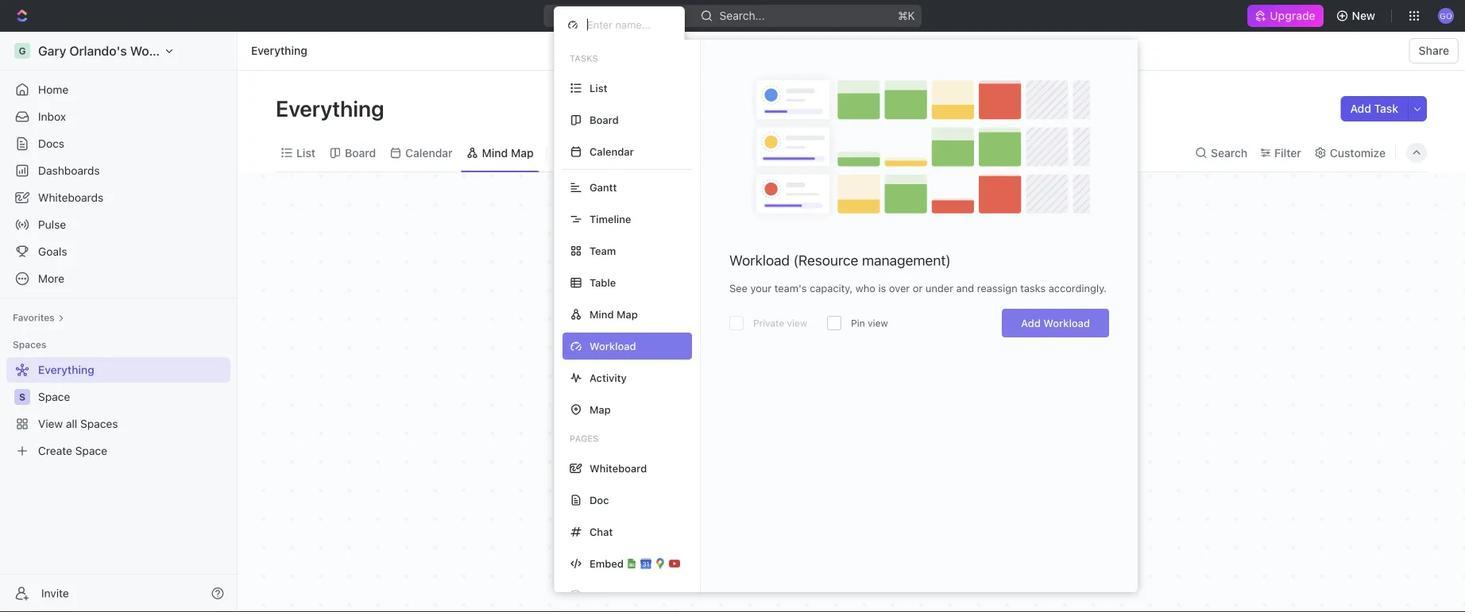 Task type: vqa. For each thing, say whether or not it's contained in the screenshot.
Dashboards
yes



Task type: locate. For each thing, give the bounding box(es) containing it.
map up activity
[[617, 309, 638, 321]]

calendar link
[[402, 142, 453, 164]]

calendar right board link on the left
[[406, 146, 453, 159]]

add inside "button"
[[1351, 102, 1372, 115]]

mind down table
[[590, 309, 614, 321]]

upgrade link
[[1248, 5, 1324, 27]]

1 horizontal spatial list
[[590, 82, 608, 94]]

upgrade
[[1271, 9, 1316, 22]]

list
[[590, 82, 608, 94], [297, 146, 316, 159]]

capacity,
[[810, 283, 853, 295]]

1 horizontal spatial mind
[[590, 309, 614, 321]]

0 horizontal spatial map
[[511, 146, 534, 159]]

view right pin
[[868, 318, 889, 329]]

2 horizontal spatial map
[[617, 309, 638, 321]]

map
[[511, 146, 534, 159], [617, 309, 638, 321], [590, 404, 611, 416]]

add down tasks
[[1022, 318, 1041, 329]]

0 vertical spatial mind
[[482, 146, 508, 159]]

add left task
[[1351, 102, 1372, 115]]

0 vertical spatial map
[[511, 146, 534, 159]]

1 horizontal spatial workload
[[1044, 318, 1091, 329]]

view button
[[554, 134, 605, 172]]

1 view from the left
[[787, 318, 808, 329]]

1 vertical spatial list
[[297, 146, 316, 159]]

search...
[[720, 9, 765, 22]]

goals link
[[6, 239, 231, 265]]

mind
[[482, 146, 508, 159], [590, 309, 614, 321]]

1 horizontal spatial view
[[868, 318, 889, 329]]

add for add task
[[1351, 102, 1372, 115]]

1 vertical spatial add
[[1022, 318, 1041, 329]]

private
[[754, 318, 785, 329]]

mind map
[[482, 146, 534, 159], [590, 309, 638, 321]]

0 horizontal spatial workload
[[730, 252, 790, 269]]

inbox
[[38, 110, 66, 123]]

or
[[913, 283, 923, 295]]

0 vertical spatial board
[[590, 114, 619, 126]]

1 vertical spatial mind
[[590, 309, 614, 321]]

task
[[1375, 102, 1399, 115]]

new button
[[1330, 3, 1386, 29]]

mind right calendar link
[[482, 146, 508, 159]]

form
[[590, 590, 615, 602]]

1 vertical spatial mind map
[[590, 309, 638, 321]]

1 horizontal spatial add
[[1351, 102, 1372, 115]]

0 vertical spatial add
[[1351, 102, 1372, 115]]

workload
[[730, 252, 790, 269], [1044, 318, 1091, 329]]

2 view from the left
[[868, 318, 889, 329]]

add
[[1351, 102, 1372, 115], [1022, 318, 1041, 329]]

map left view dropdown button
[[511, 146, 534, 159]]

calendar up gantt
[[590, 146, 634, 158]]

1 vertical spatial map
[[617, 309, 638, 321]]

view for pin view
[[868, 318, 889, 329]]

mind map down table
[[590, 309, 638, 321]]

board
[[590, 114, 619, 126], [345, 146, 376, 159]]

add task
[[1351, 102, 1399, 115]]

0 horizontal spatial mind map
[[482, 146, 534, 159]]

sidebar navigation
[[0, 32, 238, 613]]

calendar
[[590, 146, 634, 158], [406, 146, 453, 159]]

1 horizontal spatial map
[[590, 404, 611, 416]]

tasks
[[1021, 283, 1046, 295]]

workload up your
[[730, 252, 790, 269]]

mind map left view dropdown button
[[482, 146, 534, 159]]

0 horizontal spatial view
[[787, 318, 808, 329]]

pin view
[[851, 318, 889, 329]]

view
[[787, 318, 808, 329], [868, 318, 889, 329]]

view
[[574, 146, 600, 159]]

view button
[[554, 142, 605, 164]]

0 horizontal spatial list
[[297, 146, 316, 159]]

dashboards
[[38, 164, 100, 177]]

board right list link
[[345, 146, 376, 159]]

management)
[[862, 252, 951, 269]]

list down tasks on the top
[[590, 82, 608, 94]]

Enter name... field
[[586, 18, 672, 31]]

view right private
[[787, 318, 808, 329]]

list left board link on the left
[[297, 146, 316, 159]]

search button
[[1191, 142, 1253, 164]]

tree
[[6, 358, 231, 464]]

view for private view
[[787, 318, 808, 329]]

0 vertical spatial workload
[[730, 252, 790, 269]]

gantt
[[590, 182, 617, 194]]

map down activity
[[590, 404, 611, 416]]

timeline
[[590, 213, 632, 225]]

reassign
[[978, 283, 1018, 295]]

pages
[[570, 434, 599, 444]]

workload down "accordingly."
[[1044, 318, 1091, 329]]

list link
[[293, 142, 316, 164]]

0 horizontal spatial mind
[[482, 146, 508, 159]]

board link
[[342, 142, 376, 164]]

search
[[1211, 146, 1248, 159]]

0 horizontal spatial add
[[1022, 318, 1041, 329]]

favorites
[[13, 312, 55, 324]]

everything
[[251, 44, 307, 57], [276, 95, 389, 121]]

board up view
[[590, 114, 619, 126]]

everything link
[[247, 41, 311, 60]]

1 vertical spatial board
[[345, 146, 376, 159]]

your
[[751, 283, 772, 295]]

over
[[889, 283, 910, 295]]



Task type: describe. For each thing, give the bounding box(es) containing it.
whiteboards link
[[6, 185, 231, 211]]

1 horizontal spatial board
[[590, 114, 619, 126]]

under
[[926, 283, 954, 295]]

private view
[[754, 318, 808, 329]]

0 vertical spatial list
[[590, 82, 608, 94]]

0 vertical spatial mind map
[[482, 146, 534, 159]]

tasks
[[570, 53, 598, 64]]

is
[[879, 283, 887, 295]]

1 vertical spatial everything
[[276, 95, 389, 121]]

1 vertical spatial workload
[[1044, 318, 1091, 329]]

spaces
[[13, 339, 46, 351]]

docs link
[[6, 131, 231, 157]]

share
[[1419, 44, 1450, 57]]

doc
[[590, 495, 609, 507]]

1 horizontal spatial mind map
[[590, 309, 638, 321]]

home
[[38, 83, 69, 96]]

whiteboard
[[590, 463, 647, 475]]

dashboards link
[[6, 158, 231, 184]]

add for add workload
[[1022, 318, 1041, 329]]

accordingly.
[[1049, 283, 1107, 295]]

home link
[[6, 77, 231, 103]]

0 horizontal spatial calendar
[[406, 146, 453, 159]]

inbox link
[[6, 104, 231, 130]]

mind map link
[[479, 142, 534, 164]]

pulse
[[38, 218, 66, 231]]

favorites button
[[6, 308, 71, 328]]

(resource
[[794, 252, 859, 269]]

share button
[[1410, 38, 1459, 64]]

table
[[590, 277, 616, 289]]

add workload
[[1022, 318, 1091, 329]]

see
[[730, 283, 748, 295]]

workload (resource management)
[[730, 252, 951, 269]]

who
[[856, 283, 876, 295]]

activity
[[590, 372, 627, 384]]

and
[[957, 283, 975, 295]]

see your team's capacity, who is over or under and reassign tasks accordingly.
[[730, 283, 1107, 295]]

2 vertical spatial map
[[590, 404, 611, 416]]

customize button
[[1310, 142, 1391, 164]]

invite
[[41, 587, 69, 601]]

add task button
[[1341, 96, 1409, 122]]

pin
[[851, 318, 865, 329]]

chat
[[590, 527, 613, 539]]

customize
[[1331, 146, 1386, 159]]

1 horizontal spatial calendar
[[590, 146, 634, 158]]

team's
[[775, 283, 807, 295]]

0 horizontal spatial board
[[345, 146, 376, 159]]

whiteboards
[[38, 191, 104, 204]]

tree inside sidebar navigation
[[6, 358, 231, 464]]

pulse link
[[6, 212, 231, 238]]

team
[[590, 245, 616, 257]]

0 vertical spatial everything
[[251, 44, 307, 57]]

embed
[[590, 558, 624, 570]]

⌘k
[[898, 9, 915, 22]]

docs
[[38, 137, 64, 150]]

goals
[[38, 245, 67, 258]]

new
[[1353, 9, 1376, 22]]



